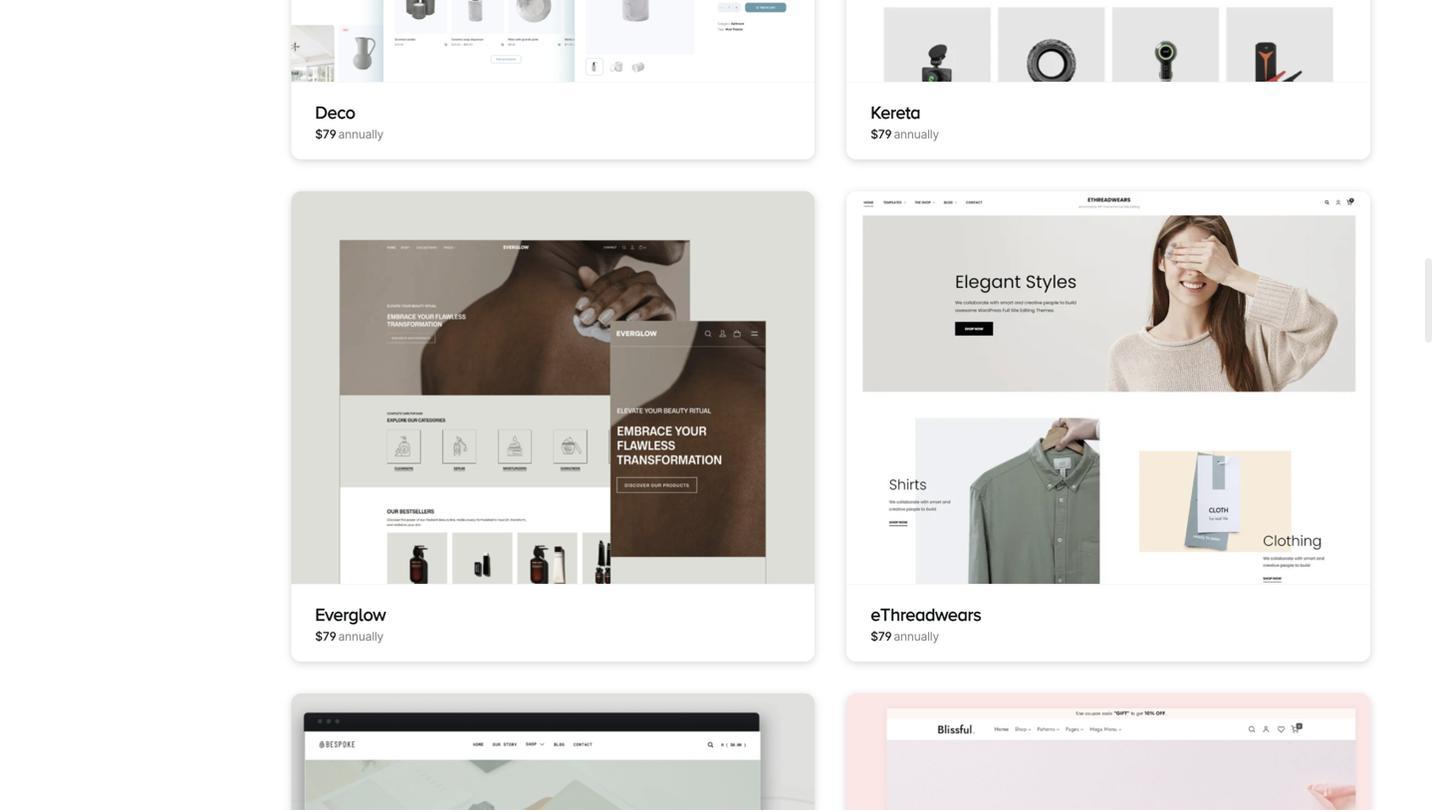 Task type: locate. For each thing, give the bounding box(es) containing it.
annually inside deco $79 annually
[[338, 127, 384, 141]]

deco link
[[315, 102, 355, 122]]

annually inside everglow $79 annually
[[338, 629, 384, 644]]

ethreadwears
[[871, 605, 982, 624]]

$79
[[315, 127, 336, 141], [871, 127, 892, 141], [315, 629, 336, 644], [871, 629, 892, 644]]

ethreadwears $79 annually
[[871, 605, 982, 644]]

everglow
[[315, 605, 386, 624]]

$79 down ethreadwears
[[871, 629, 892, 644]]

$79 down deco
[[315, 127, 336, 141]]

annually down kereta
[[894, 127, 940, 141]]

$79 for deco
[[315, 127, 336, 141]]

$79 down the kereta link
[[871, 127, 892, 141]]

everglow $79 annually
[[315, 605, 386, 644]]

annually
[[338, 127, 384, 141], [894, 127, 940, 141], [338, 629, 384, 644], [894, 629, 940, 644]]

annually inside ethreadwears $79 annually
[[894, 629, 940, 644]]

$79 down everglow
[[315, 629, 336, 644]]

annually for deco
[[338, 127, 384, 141]]

$79 inside kereta $79 annually
[[871, 127, 892, 141]]

$79 inside deco $79 annually
[[315, 127, 336, 141]]

annually down deco link
[[338, 127, 384, 141]]

annually down everglow
[[338, 629, 384, 644]]

annually down ethreadwears
[[894, 629, 940, 644]]

annually for everglow
[[338, 629, 384, 644]]

annually inside kereta $79 annually
[[894, 127, 940, 141]]

$79 inside everglow $79 annually
[[315, 629, 336, 644]]

$79 inside ethreadwears $79 annually
[[871, 629, 892, 644]]



Task type: vqa. For each thing, say whether or not it's contained in the screenshot.
Annually related to Kereta
yes



Task type: describe. For each thing, give the bounding box(es) containing it.
annually for kereta
[[894, 127, 940, 141]]

$79 for ethreadwears
[[871, 629, 892, 644]]

$79 for everglow
[[315, 629, 336, 644]]

everglow link
[[315, 605, 386, 624]]

kereta link
[[871, 102, 921, 122]]

kereta
[[871, 102, 921, 122]]

$79 for kereta
[[871, 127, 892, 141]]

deco $79 annually
[[315, 102, 384, 141]]

annually for ethreadwears
[[894, 629, 940, 644]]

kereta $79 annually
[[871, 102, 940, 141]]

deco
[[315, 102, 355, 122]]

ethreadwears link
[[871, 605, 982, 624]]



